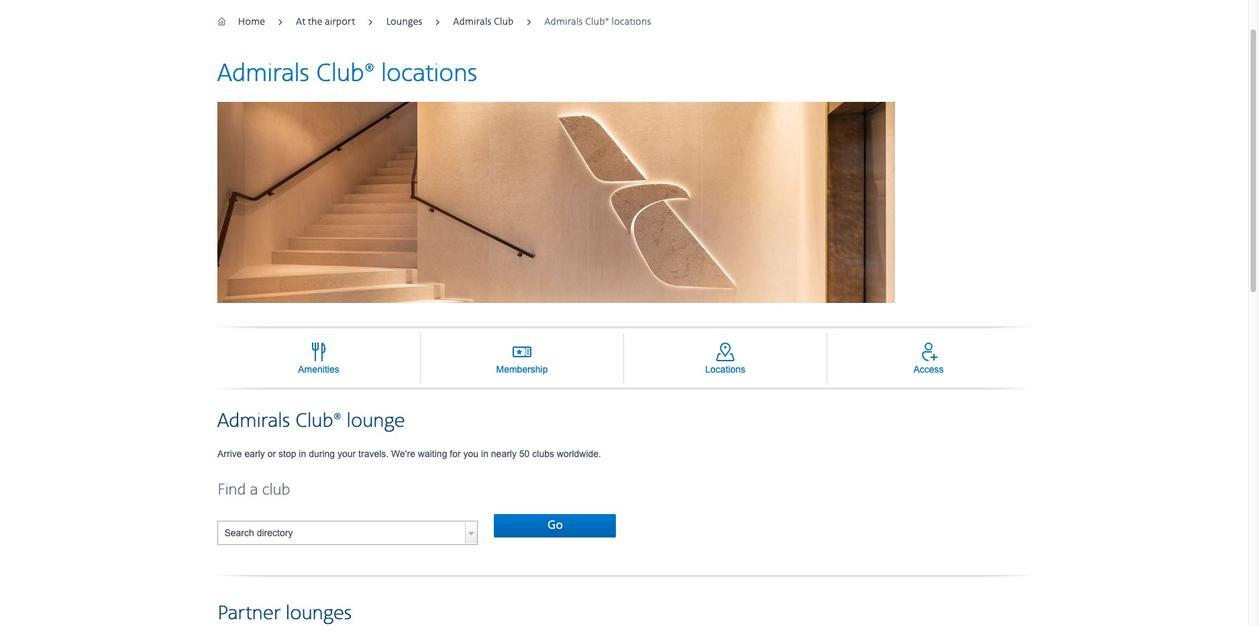 Task type: vqa. For each thing, say whether or not it's contained in the screenshot.
Car 'Link' on the left
no



Task type: describe. For each thing, give the bounding box(es) containing it.
1 vertical spatial club®
[[316, 58, 375, 89]]

for
[[450, 449, 461, 459]]

50
[[519, 449, 530, 459]]

a
[[250, 481, 258, 500]]

admirals club® locations main content
[[202, 58, 1031, 627]]

0 vertical spatial locations
[[611, 16, 651, 28]]

0 vertical spatial admirals club® locations
[[544, 16, 651, 28]]

admirals club link
[[453, 16, 514, 28]]

amenities link
[[217, 333, 421, 383]]

admirals club
[[453, 16, 514, 28]]

2 vertical spatial club®
[[295, 409, 342, 434]]

stop
[[278, 449, 296, 459]]

admirals right club
[[544, 16, 583, 28]]

locations inside main content
[[381, 58, 477, 89]]

access
[[913, 364, 944, 375]]

find
[[217, 481, 246, 500]]

club
[[262, 481, 290, 500]]

partner
[[217, 602, 281, 626]]

early
[[245, 449, 265, 459]]

admirals up early
[[217, 409, 290, 434]]

1 in from the left
[[299, 449, 306, 459]]

locations
[[705, 364, 745, 375]]

home
[[238, 16, 265, 28]]

at the airport link
[[296, 16, 355, 28]]

travels.
[[358, 449, 389, 459]]

clubs
[[532, 449, 554, 459]]

admirals club® locations inside main content
[[217, 58, 477, 89]]

lounges
[[386, 16, 422, 28]]

admirals club® lounge
[[217, 409, 405, 434]]

or
[[267, 449, 276, 459]]



Task type: locate. For each thing, give the bounding box(es) containing it.
0 vertical spatial club®
[[585, 16, 609, 28]]

in right stop
[[299, 449, 306, 459]]

admirals club locations image
[[217, 102, 895, 303]]

1 vertical spatial admirals club® locations
[[217, 58, 477, 89]]

waiting
[[418, 449, 447, 459]]

access link
[[827, 333, 1031, 383]]

in
[[299, 449, 306, 459], [481, 449, 488, 459]]

1 horizontal spatial admirals club® locations
[[544, 16, 651, 28]]

2 in from the left
[[481, 449, 488, 459]]

airport
[[325, 16, 355, 28]]

find a club
[[217, 481, 290, 500]]

club®
[[585, 16, 609, 28], [316, 58, 375, 89], [295, 409, 342, 434]]

locations
[[611, 16, 651, 28], [381, 58, 477, 89]]

nearly
[[491, 449, 517, 459]]

your
[[337, 449, 356, 459]]

1 vertical spatial locations
[[381, 58, 477, 89]]

membership
[[496, 364, 548, 375]]

during
[[309, 449, 335, 459]]

None submit
[[494, 514, 616, 538]]

0 horizontal spatial in
[[299, 449, 306, 459]]

admirals left club
[[453, 16, 491, 28]]

admirals down home "link"
[[217, 58, 309, 89]]

1 horizontal spatial in
[[481, 449, 488, 459]]

admirals
[[453, 16, 491, 28], [544, 16, 583, 28], [217, 58, 309, 89], [217, 409, 290, 434]]

worldwide.
[[557, 449, 601, 459]]

we're
[[391, 449, 415, 459]]

arrive
[[217, 449, 242, 459]]

club
[[494, 16, 514, 28]]

lounge
[[347, 409, 405, 434]]

membership link
[[421, 333, 624, 383]]

at the airport
[[296, 16, 355, 28]]

at
[[296, 16, 305, 28]]

in right you
[[481, 449, 488, 459]]

partner lounges
[[217, 602, 352, 626]]

1 horizontal spatial locations
[[611, 16, 651, 28]]

lounges
[[286, 602, 352, 626]]

arrive early or stop in during your travels. we're waiting for you in nearly 50 clubs worldwide.
[[217, 449, 601, 459]]

locations link
[[624, 333, 827, 383]]

you
[[463, 449, 478, 459]]

the
[[308, 16, 322, 28]]

lounges link
[[386, 16, 422, 28]]

admirals club® locations
[[544, 16, 651, 28], [217, 58, 477, 89]]

amenities
[[298, 364, 339, 375]]

0 horizontal spatial admirals club® locations
[[217, 58, 477, 89]]

home link
[[238, 16, 265, 28]]

none submit inside admirals club® locations main content
[[494, 514, 616, 538]]

0 horizontal spatial locations
[[381, 58, 477, 89]]



